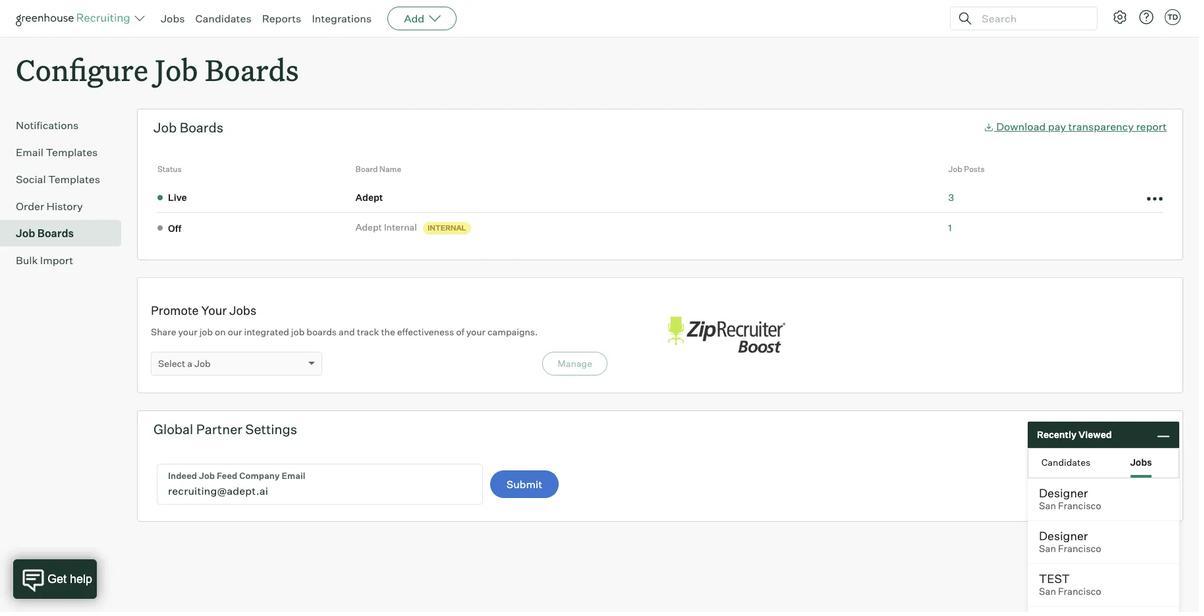 Task type: vqa. For each thing, say whether or not it's contained in the screenshot.
Adept Internal link
yes



Task type: describe. For each thing, give the bounding box(es) containing it.
notifications
[[16, 119, 79, 132]]

share your job on our integrated job boards and track the effectiveness of your campaigns.
[[151, 326, 538, 338]]

the
[[381, 326, 395, 338]]

of
[[456, 326, 465, 338]]

san inside test san francisco
[[1040, 586, 1057, 598]]

td button
[[1165, 9, 1181, 25]]

job right the "a" at the bottom left
[[194, 358, 211, 369]]

0 horizontal spatial candidates
[[195, 12, 252, 25]]

your
[[201, 303, 227, 318]]

2 designer san francisco from the top
[[1040, 529, 1102, 555]]

td button
[[1163, 7, 1184, 28]]

Search text field
[[979, 9, 1086, 28]]

templates for email templates
[[46, 146, 98, 159]]

email
[[16, 146, 43, 159]]

3
[[949, 192, 954, 203]]

1 designer from the top
[[1040, 486, 1089, 500]]

test san francisco
[[1040, 572, 1102, 598]]

1 link
[[949, 222, 952, 233]]

transparency
[[1069, 120, 1134, 133]]

settings
[[245, 421, 297, 438]]

select
[[158, 358, 185, 369]]

configure image
[[1113, 9, 1129, 25]]

email templates
[[16, 146, 98, 159]]

recently viewed
[[1038, 429, 1112, 440]]

3 link
[[949, 192, 954, 203]]

track
[[357, 326, 379, 338]]

1 horizontal spatial job boards
[[154, 119, 224, 136]]

adept for adept
[[356, 192, 383, 203]]

job up bulk
[[16, 227, 35, 240]]

configure
[[16, 50, 148, 89]]

report
[[1137, 120, 1167, 133]]

job left posts
[[949, 164, 963, 174]]

select a job
[[158, 358, 211, 369]]

1 your from the left
[[178, 326, 198, 338]]

global partner settings
[[154, 421, 297, 438]]

status
[[158, 164, 182, 174]]

1 job from the left
[[200, 326, 213, 338]]

test
[[1040, 572, 1070, 586]]

2 job from the left
[[291, 326, 305, 338]]

2 francisco from the top
[[1059, 543, 1102, 555]]

campaigns.
[[488, 326, 538, 338]]

greenhouse recruiting image
[[16, 11, 134, 26]]

1 horizontal spatial internal
[[428, 223, 466, 233]]

bulk import link
[[16, 253, 116, 268]]

jobs inside tab list
[[1131, 456, 1153, 468]]

reports link
[[262, 12, 301, 25]]

job posts
[[949, 164, 985, 174]]

1 vertical spatial boards
[[180, 119, 224, 136]]

download
[[997, 120, 1046, 133]]

posts
[[965, 164, 985, 174]]

order history link
[[16, 199, 116, 214]]

download pay transparency report link
[[984, 120, 1167, 133]]

and
[[339, 326, 355, 338]]

job boards inside job boards link
[[16, 227, 74, 240]]



Task type: locate. For each thing, give the bounding box(es) containing it.
bulk import
[[16, 254, 73, 267]]

2 designer from the top
[[1040, 529, 1089, 543]]

configure job boards
[[16, 50, 299, 89]]

bulk
[[16, 254, 38, 267]]

global
[[154, 421, 193, 438]]

0 horizontal spatial jobs
[[161, 12, 185, 25]]

recently
[[1038, 429, 1077, 440]]

candidates down recently viewed
[[1042, 456, 1091, 468]]

submit button
[[490, 471, 559, 498]]

adept inside 'link'
[[356, 222, 382, 233]]

3 san from the top
[[1040, 586, 1057, 598]]

1 vertical spatial candidates
[[1042, 456, 1091, 468]]

designer down recently
[[1040, 486, 1089, 500]]

job boards link
[[16, 226, 116, 241]]

0 horizontal spatial job
[[200, 326, 213, 338]]

internal
[[384, 222, 417, 233], [428, 223, 466, 233]]

integrations link
[[312, 12, 372, 25]]

social templates
[[16, 173, 100, 186]]

1 vertical spatial templates
[[48, 173, 100, 186]]

td
[[1168, 13, 1179, 22]]

0 vertical spatial candidates
[[195, 12, 252, 25]]

live
[[168, 192, 187, 203]]

candidates right jobs link
[[195, 12, 252, 25]]

1 adept from the top
[[356, 192, 383, 203]]

promote
[[151, 303, 199, 318]]

integrations
[[312, 12, 372, 25]]

1 vertical spatial designer
[[1040, 529, 1089, 543]]

share
[[151, 326, 176, 338]]

1 vertical spatial jobs
[[229, 303, 257, 318]]

effectiveness
[[397, 326, 454, 338]]

0 vertical spatial designer san francisco
[[1040, 486, 1102, 512]]

francisco
[[1059, 500, 1102, 512], [1059, 543, 1102, 555], [1059, 586, 1102, 598]]

templates
[[46, 146, 98, 159], [48, 173, 100, 186]]

templates for social templates
[[48, 173, 100, 186]]

Indeed Job Feed Company Email text field
[[158, 465, 482, 504]]

boards
[[307, 326, 337, 338]]

1 vertical spatial san
[[1040, 543, 1057, 555]]

order
[[16, 200, 44, 213]]

your right share
[[178, 326, 198, 338]]

2 vertical spatial jobs
[[1131, 456, 1153, 468]]

adept internal
[[356, 222, 417, 233]]

pay
[[1049, 120, 1067, 133]]

1 francisco from the top
[[1059, 500, 1102, 512]]

partner
[[196, 421, 243, 438]]

boards up import
[[37, 227, 74, 240]]

adept internal link
[[356, 221, 421, 234]]

board
[[356, 164, 378, 174]]

designer up test
[[1040, 529, 1089, 543]]

francisco inside test san francisco
[[1059, 586, 1102, 598]]

jobs link
[[161, 12, 185, 25]]

internal down adept link
[[384, 222, 417, 233]]

job left on
[[200, 326, 213, 338]]

notifications link
[[16, 117, 116, 133]]

adept link
[[356, 191, 387, 204]]

job boards
[[154, 119, 224, 136], [16, 227, 74, 240]]

adept down 'board'
[[356, 192, 383, 203]]

3 francisco from the top
[[1059, 586, 1102, 598]]

0 horizontal spatial internal
[[384, 222, 417, 233]]

boards down candidates link
[[205, 50, 299, 89]]

your
[[178, 326, 198, 338], [467, 326, 486, 338]]

internal right adept internal 'link'
[[428, 223, 466, 233]]

2 vertical spatial san
[[1040, 586, 1057, 598]]

add button
[[388, 7, 457, 30]]

1 vertical spatial job boards
[[16, 227, 74, 240]]

a
[[187, 358, 192, 369]]

designer san francisco
[[1040, 486, 1102, 512], [1040, 529, 1102, 555]]

boards
[[205, 50, 299, 89], [180, 119, 224, 136], [37, 227, 74, 240]]

2 horizontal spatial jobs
[[1131, 456, 1153, 468]]

import
[[40, 254, 73, 267]]

adept down adept link
[[356, 222, 382, 233]]

job boards up bulk import
[[16, 227, 74, 240]]

board name
[[356, 164, 402, 174]]

0 horizontal spatial job boards
[[16, 227, 74, 240]]

2 san from the top
[[1040, 543, 1057, 555]]

candidates
[[195, 12, 252, 25], [1042, 456, 1091, 468]]

0 vertical spatial francisco
[[1059, 500, 1102, 512]]

tab list containing candidates
[[1029, 449, 1179, 478]]

2 your from the left
[[467, 326, 486, 338]]

boards up status
[[180, 119, 224, 136]]

1
[[949, 222, 952, 233]]

promote your jobs
[[151, 303, 257, 318]]

job
[[155, 50, 198, 89], [154, 119, 177, 136], [949, 164, 963, 174], [16, 227, 35, 240], [194, 358, 211, 369]]

download pay transparency report
[[997, 120, 1167, 133]]

1 vertical spatial adept
[[356, 222, 382, 233]]

on
[[215, 326, 226, 338]]

off
[[168, 223, 181, 234]]

order history
[[16, 200, 83, 213]]

0 vertical spatial job boards
[[154, 119, 224, 136]]

email templates link
[[16, 144, 116, 160]]

0 horizontal spatial your
[[178, 326, 198, 338]]

candidates link
[[195, 12, 252, 25]]

0 vertical spatial adept
[[356, 192, 383, 203]]

job up status
[[154, 119, 177, 136]]

job boards up status
[[154, 119, 224, 136]]

zip recruiter image
[[660, 310, 792, 361]]

boards inside job boards link
[[37, 227, 74, 240]]

1 horizontal spatial your
[[467, 326, 486, 338]]

internal inside 'link'
[[384, 222, 417, 233]]

name
[[380, 164, 402, 174]]

0 vertical spatial san
[[1040, 500, 1057, 512]]

your right "of"
[[467, 326, 486, 338]]

history
[[46, 200, 83, 213]]

social templates link
[[16, 172, 116, 187]]

templates up order history link
[[48, 173, 100, 186]]

1 vertical spatial designer san francisco
[[1040, 529, 1102, 555]]

job left boards
[[291, 326, 305, 338]]

social
[[16, 173, 46, 186]]

reports
[[262, 12, 301, 25]]

san
[[1040, 500, 1057, 512], [1040, 543, 1057, 555], [1040, 586, 1057, 598]]

our
[[228, 326, 242, 338]]

add
[[404, 12, 425, 25]]

designer
[[1040, 486, 1089, 500], [1040, 529, 1089, 543]]

designer san francisco up test
[[1040, 529, 1102, 555]]

submit
[[507, 478, 543, 491]]

0 vertical spatial templates
[[46, 146, 98, 159]]

0 vertical spatial designer
[[1040, 486, 1089, 500]]

1 horizontal spatial job
[[291, 326, 305, 338]]

viewed
[[1079, 429, 1112, 440]]

templates up "social templates" link
[[46, 146, 98, 159]]

0 vertical spatial boards
[[205, 50, 299, 89]]

job
[[200, 326, 213, 338], [291, 326, 305, 338]]

2 adept from the top
[[356, 222, 382, 233]]

integrated
[[244, 326, 289, 338]]

1 san from the top
[[1040, 500, 1057, 512]]

0 vertical spatial jobs
[[161, 12, 185, 25]]

adept for adept internal
[[356, 222, 382, 233]]

designer san francisco down recently viewed
[[1040, 486, 1102, 512]]

tab list
[[1029, 449, 1179, 478]]

1 vertical spatial francisco
[[1059, 543, 1102, 555]]

1 designer san francisco from the top
[[1040, 486, 1102, 512]]

1 horizontal spatial jobs
[[229, 303, 257, 318]]

jobs
[[161, 12, 185, 25], [229, 303, 257, 318], [1131, 456, 1153, 468]]

adept
[[356, 192, 383, 203], [356, 222, 382, 233]]

1 horizontal spatial candidates
[[1042, 456, 1091, 468]]

job down jobs link
[[155, 50, 198, 89]]

2 vertical spatial boards
[[37, 227, 74, 240]]

candidates inside tab list
[[1042, 456, 1091, 468]]

2 vertical spatial francisco
[[1059, 586, 1102, 598]]



